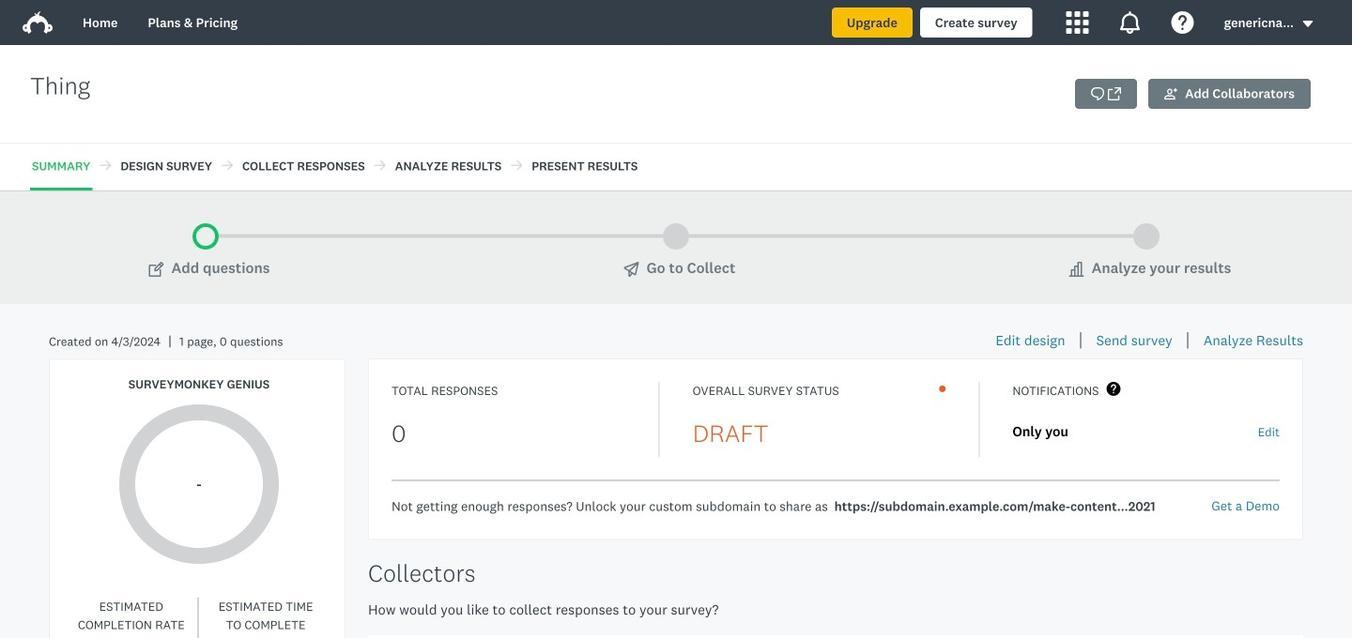 Task type: locate. For each thing, give the bounding box(es) containing it.
products icon image
[[1066, 11, 1089, 34], [1066, 11, 1089, 34]]

dropdown arrow icon image
[[1301, 17, 1315, 30], [1303, 21, 1313, 27]]

2 brand logo image from the top
[[23, 11, 53, 34]]

brand logo image
[[23, 8, 53, 38], [23, 11, 53, 34]]

pencilbox image
[[149, 262, 164, 277]]

notification center icon image
[[1119, 11, 1141, 34]]

this link opens in a new tab image
[[1108, 87, 1121, 100]]



Task type: vqa. For each thing, say whether or not it's contained in the screenshot.
Clone image
no



Task type: describe. For each thing, give the bounding box(es) containing it.
comment image
[[1091, 87, 1104, 100]]

airplane image
[[624, 262, 639, 277]]

help icon image
[[1171, 11, 1194, 34]]

this link opens in a new tab image
[[1108, 87, 1121, 100]]

chartbarvert image
[[1069, 262, 1084, 277]]

1 brand logo image from the top
[[23, 8, 53, 38]]



